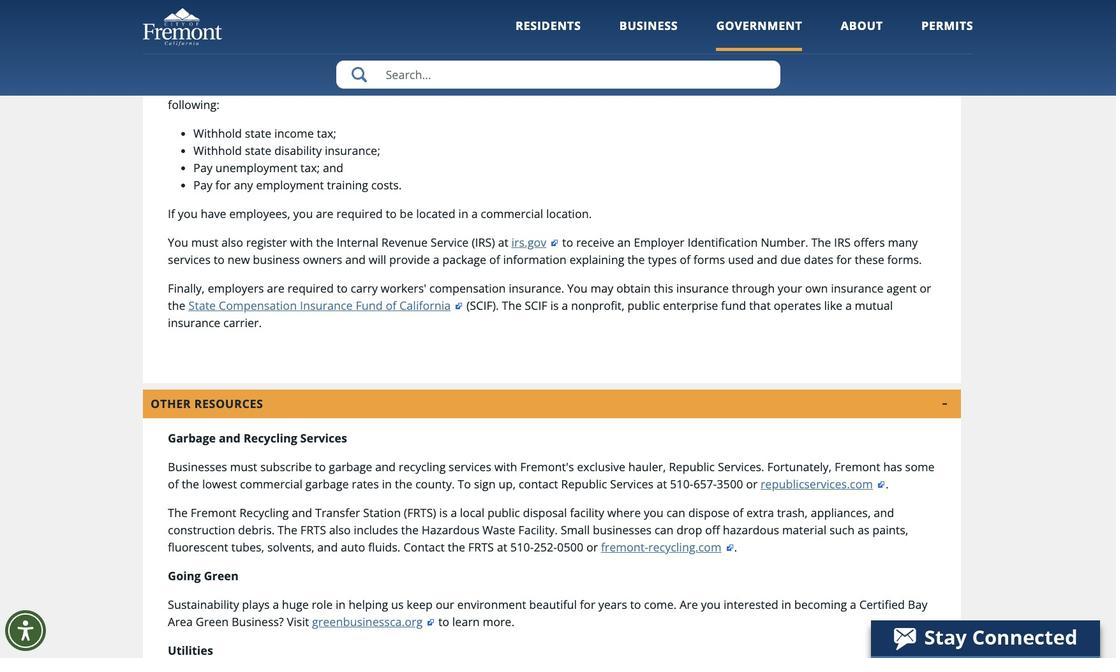 Task type: describe. For each thing, give the bounding box(es) containing it.
operates
[[774, 298, 822, 313]]

and left auto on the bottom left of the page
[[318, 540, 338, 555]]

public inside the fremont recycling and transfer station (frts) is a local public disposal facility where you can dispose of extra trash, appliances, and construction debris. the frts also includes the hazardous waste facility. small businesses can drop off hazardous material such as paints, fluorescent tubes, solvents, and auto fluids. contact the frts at 510-252-0500 or
[[488, 506, 520, 521]]

irs
[[835, 235, 851, 250]]

the up owners
[[316, 235, 334, 250]]

for right plan
[[232, 28, 256, 43]]

county.
[[416, 477, 455, 492]]

permits
[[922, 18, 974, 33]]

at inside businesses must subscribe to garbage and recycling services with fremont's exclusive hauler, republic services. fortunately, fremont has some of the lowest commercial garbage rates in the county. to sign up, contact republic services at 510-657-3500 or
[[657, 477, 667, 492]]

to left 'receive'
[[563, 235, 574, 250]]

0500
[[557, 540, 584, 555]]

republicservices.com link
[[761, 477, 886, 492]]

types
[[648, 252, 677, 268]]

like
[[825, 298, 843, 313]]

1 pay from the top
[[194, 160, 213, 176]]

the down edd.ca.gov
[[737, 80, 754, 95]]

a left the certified
[[850, 598, 857, 613]]

of inside businesses must subscribe to garbage and recycling services with fremont's exclusive hauler, republic services. fortunately, fremont has some of the lowest commercial garbage rates in the county. to sign up, contact republic services at 510-657-3500 or
[[168, 477, 179, 492]]

of down workers'
[[386, 298, 397, 313]]

1 vertical spatial california
[[400, 298, 451, 313]]

fund
[[356, 298, 383, 313]]

fremont inside the fremont recycling and transfer station (frts) is a local public disposal facility where you can dispose of extra trash, appliances, and construction debris. the frts also includes the hazardous waste facility. small businesses can drop off hazardous material such as paints, fluorescent tubes, solvents, and auto fluids. contact the frts at 510-252-0500 or
[[191, 506, 237, 521]]

with up the questions
[[390, 63, 413, 78]]

of inside the fremont recycling and transfer station (frts) is a local public disposal facility where you can dispose of extra trash, appliances, and construction debris. the frts also includes the hazardous waste facility. small businesses can drop off hazardous material such as paints, fluorescent tubes, solvents, and auto fluids. contact the frts at 510-252-0500 or
[[733, 506, 744, 521]]

services inside businesses must subscribe to garbage and recycling services with fremont's exclusive hauler, republic services. fortunately, fremont has some of the lowest commercial garbage rates in the county. to sign up, contact republic services at 510-657-3500 or
[[449, 460, 492, 475]]

1 vertical spatial republic
[[561, 477, 607, 492]]

public inside (scif). the scif is a nonprofit, public enterprise fund that operates like a mutual insurance carrier.
[[628, 298, 660, 313]]

edd.ca.gov
[[718, 63, 776, 78]]

state
[[189, 298, 216, 313]]

explaining
[[570, 252, 625, 268]]

employees, for be
[[225, 63, 286, 78]]

0 vertical spatial frts
[[301, 523, 326, 538]]

if for if you hire employees, be sure to register with the california employment development department at edd.ca.gov to be provided with the necessary forms and answer any questions you may have regarding your responsibilities. as an employer, the state requires you to do the following:
[[168, 63, 175, 78]]

to right sure
[[332, 63, 343, 78]]

residents link
[[516, 18, 581, 51]]

1 vertical spatial have
[[201, 206, 226, 222]]

internal
[[337, 235, 379, 250]]

the inside to receive an employer identification number. the irs offers many services to new business owners and will provide a package of information explaining the types of forms used and due dates for these forms.
[[812, 235, 832, 250]]

going
[[168, 569, 201, 584]]

government link
[[717, 18, 803, 51]]

with up owners
[[290, 235, 313, 250]]

or inside finally, employers are required to carry workers' compensation insurance. you may obtain this insurance through your own insurance agent or the
[[920, 281, 932, 296]]

fluorescent
[[168, 540, 228, 555]]

in right role
[[336, 598, 346, 613]]

green inside sustainability plays a huge role in helping us keep our environment beautiful for years to come. are you interested in becoming a certified bay area green business? visit
[[196, 615, 229, 630]]

0 vertical spatial green
[[204, 569, 239, 584]]

sustainability plays a huge role in helping us keep our environment beautiful for years to come. are you interested in becoming a certified bay area green business? visit
[[168, 598, 928, 630]]

facility
[[570, 506, 605, 521]]

and down you must also register with the internal revenue service (irs) at irs.gov
[[345, 252, 366, 268]]

a right 'like'
[[846, 298, 852, 313]]

us
[[391, 598, 404, 613]]

material
[[783, 523, 827, 538]]

for inside withhold state income tax; withhold state disability insurance; pay unemployment tax; and pay for any employment training costs.
[[216, 177, 231, 193]]

to inside finally, employers are required to carry workers' compensation insurance. you may obtain this insurance through your own insurance agent or the
[[337, 281, 348, 296]]

510- inside the fremont recycling and transfer station (frts) is a local public disposal facility where you can dispose of extra trash, appliances, and construction debris. the frts also includes the hazardous waste facility. small businesses can drop off hazardous material such as paints, fluorescent tubes, solvents, and auto fluids. contact the frts at 510-252-0500 or
[[511, 540, 534, 555]]

0 vertical spatial garbage
[[329, 460, 372, 475]]

plays
[[242, 598, 270, 613]]

disability
[[275, 143, 322, 158]]

2 withhold from the top
[[194, 143, 242, 158]]

up,
[[499, 477, 516, 492]]

insurance inside (scif). the scif is a nonprofit, public enterprise fund that operates like a mutual insurance carrier.
[[168, 315, 221, 331]]

construction
[[168, 523, 235, 538]]

in right located
[[459, 206, 469, 222]]

exclusive
[[577, 460, 626, 475]]

subscribe
[[260, 460, 312, 475]]

if for if you have employees, you are required to be located in a commercial location.
[[168, 206, 175, 222]]

owners
[[303, 252, 342, 268]]

workers'
[[381, 281, 427, 296]]

to inside sustainability plays a huge role in helping us keep our environment beautiful for years to come. are you interested in becoming a certified bay area green business? visit
[[630, 598, 641, 613]]

the inside to receive an employer identification number. the irs offers many services to new business owners and will provide a package of information explaining the types of forms used and due dates for these forms.
[[628, 252, 645, 268]]

identification
[[688, 235, 758, 250]]

answer
[[282, 80, 321, 95]]

the down 'hazardous'
[[448, 540, 466, 555]]

2 horizontal spatial insurance
[[831, 281, 884, 296]]

other
[[151, 397, 191, 412]]

rates
[[352, 477, 379, 492]]

may inside finally, employers are required to carry workers' compensation insurance. you may obtain this insurance through your own insurance agent or the
[[591, 281, 614, 296]]

mutual
[[855, 298, 893, 313]]

1 withhold from the top
[[194, 126, 242, 141]]

3500
[[717, 477, 744, 492]]

8:
[[182, 28, 193, 43]]

1 horizontal spatial are
[[316, 206, 334, 222]]

employees, for you
[[229, 206, 290, 222]]

the down the responsibilities
[[416, 63, 434, 78]]

this
[[654, 281, 674, 296]]

1 vertical spatial tax;
[[301, 160, 320, 176]]

the down "businesses"
[[182, 477, 199, 492]]

at right (irs)
[[498, 235, 509, 250]]

employment
[[256, 177, 324, 193]]

government
[[717, 18, 803, 33]]

an inside to receive an employer identification number. the irs offers many services to new business owners and will provide a package of information explaining the types of forms used and due dates for these forms.
[[618, 235, 631, 250]]

agent
[[887, 281, 917, 296]]

to down costs.
[[386, 206, 397, 222]]

(frts)
[[404, 506, 437, 521]]

required inside finally, employers are required to carry workers' compensation insurance. you may obtain this insurance through your own insurance agent or the
[[288, 281, 334, 296]]

have inside if you hire employees, be sure to register with the california employment development department at edd.ca.gov to be provided with the necessary forms and answer any questions you may have regarding your responsibilities. as an employer, the state requires you to do the following:
[[450, 80, 476, 95]]

some
[[906, 460, 935, 475]]

2 pay from the top
[[194, 177, 213, 193]]

fremont's
[[521, 460, 574, 475]]

must for subscribe
[[230, 460, 257, 475]]

hazardous
[[723, 523, 780, 538]]

you inside the fremont recycling and transfer station (frts) is a local public disposal facility where you can dispose of extra trash, appliances, and construction debris. the frts also includes the hazardous waste facility. small businesses can drop off hazardous material such as paints, fluorescent tubes, solvents, and auto fluids. contact the frts at 510-252-0500 or
[[644, 506, 664, 521]]

the right 'do'
[[888, 80, 906, 95]]

role
[[312, 598, 333, 613]]

paints,
[[873, 523, 909, 538]]

to learn more.
[[436, 615, 515, 630]]

irs.gov link
[[512, 235, 560, 250]]

and inside if you hire employees, be sure to register with the california employment development department at edd.ca.gov to be provided with the necessary forms and answer any questions you may have regarding your responsibilities. as an employer, the state requires you to do the following:
[[259, 80, 279, 95]]

more.
[[483, 615, 515, 630]]

training
[[327, 177, 368, 193]]

0 horizontal spatial also
[[222, 235, 243, 250]]

used
[[728, 252, 754, 268]]

services inside businesses must subscribe to garbage and recycling services with fremont's exclusive hauler, republic services. fortunately, fremont has some of the lowest commercial garbage rates in the county. to sign up, contact republic services at 510-657-3500 or
[[610, 477, 654, 492]]

services inside to receive an employer identification number. the irs offers many services to new business owners and will provide a package of information explaining the types of forms used and due dates for these forms.
[[168, 252, 211, 268]]

debris.
[[238, 523, 275, 538]]

enterprise
[[663, 298, 719, 313]]

a inside to receive an employer identification number. the irs offers many services to new business owners and will provide a package of information explaining the types of forms used and due dates for these forms.
[[433, 252, 440, 268]]

510- inside businesses must subscribe to garbage and recycling services with fremont's exclusive hauler, republic services. fortunately, fremont has some of the lowest commercial garbage rates in the county. to sign up, contact republic services at 510-657-3500 or
[[670, 477, 694, 492]]

also inside the fremont recycling and transfer station (frts) is a local public disposal facility where you can dispose of extra trash, appliances, and construction debris. the frts also includes the hazardous waste facility. small businesses can drop off hazardous material such as paints, fluorescent tubes, solvents, and auto fluids. contact the frts at 510-252-0500 or
[[329, 523, 351, 538]]

at inside if you hire employees, be sure to register with the california employment development department at edd.ca.gov to be provided with the necessary forms and answer any questions you may have regarding your responsibilities. as an employer, the state requires you to do the following:
[[705, 63, 715, 78]]

any inside withhold state income tax; withhold state disability insurance; pay unemployment tax; and pay for any employment training costs.
[[234, 177, 253, 193]]

regarding
[[479, 80, 531, 95]]

facility.
[[519, 523, 558, 538]]

recycling
[[399, 460, 446, 475]]

garbage and recycling services
[[168, 431, 347, 446]]

or inside the fremont recycling and transfer station (frts) is a local public disposal facility where you can dispose of extra trash, appliances, and construction debris. the frts also includes the hazardous waste facility. small businesses can drop off hazardous material such as paints, fluorescent tubes, solvents, and auto fluids. contact the frts at 510-252-0500 or
[[587, 540, 598, 555]]

certified
[[860, 598, 905, 613]]

recycling.com
[[649, 540, 722, 555]]

and up paints,
[[874, 506, 895, 521]]

republicservices.com
[[761, 477, 873, 492]]

the inside (scif). the scif is a nonprofit, public enterprise fund that operates like a mutual insurance carrier.
[[502, 298, 522, 313]]

insurance.
[[509, 281, 565, 296]]

includes
[[354, 523, 398, 538]]

a right scif
[[562, 298, 568, 313]]

garbage
[[168, 431, 216, 446]]

waste
[[483, 523, 516, 538]]

responsibilities
[[326, 28, 433, 43]]

employer inside to receive an employer identification number. the irs offers many services to new business owners and will provide a package of information explaining the types of forms used and due dates for these forms.
[[634, 235, 685, 250]]

going green
[[168, 569, 239, 584]]

(scif). the scif is a nonprofit, public enterprise fund that operates like a mutual insurance carrier.
[[168, 298, 893, 331]]

your inside if you hire employees, be sure to register with the california employment development department at edd.ca.gov to be provided with the necessary forms and answer any questions you may have regarding your responsibilities. as an employer, the state requires you to do the following:
[[534, 80, 558, 95]]

withhold state income tax; withhold state disability insurance; pay unemployment tax; and pay for any employment training costs.
[[194, 126, 402, 193]]

are inside finally, employers are required to carry workers' compensation insurance. you may obtain this insurance through your own insurance agent or the
[[267, 281, 285, 296]]

and left transfer
[[292, 506, 312, 521]]

step
[[151, 28, 179, 43]]

sure
[[305, 63, 329, 78]]

and down resources
[[219, 431, 241, 446]]

employer,
[[680, 80, 734, 95]]

1 vertical spatial state
[[245, 126, 272, 141]]

to up requires
[[779, 63, 790, 78]]

the up solvents,
[[278, 523, 298, 538]]

657-
[[694, 477, 717, 492]]

0 vertical spatial you
[[168, 235, 188, 250]]

the inside finally, employers are required to carry workers' compensation insurance. you may obtain this insurance through your own insurance agent or the
[[168, 298, 186, 313]]

and left due
[[757, 252, 778, 268]]

0 vertical spatial required
[[337, 206, 383, 222]]

helping
[[349, 598, 388, 613]]

solvents,
[[267, 540, 315, 555]]

to
[[458, 477, 471, 492]]

services.
[[718, 460, 765, 475]]

years
[[599, 598, 627, 613]]

as
[[648, 80, 660, 95]]

appliances,
[[811, 506, 871, 521]]

0 vertical spatial commercial
[[481, 206, 544, 222]]

that
[[750, 298, 771, 313]]

local
[[460, 506, 485, 521]]

and inside withhold state income tax; withhold state disability insurance; pay unemployment tax; and pay for any employment training costs.
[[323, 160, 344, 176]]

. for republicservices.com
[[886, 477, 889, 492]]

extra
[[747, 506, 774, 521]]

to left 'do'
[[857, 80, 868, 95]]

a inside the fremont recycling and transfer station (frts) is a local public disposal facility where you can dispose of extra trash, appliances, and construction debris. the frts also includes the hazardous waste facility. small businesses can drop off hazardous material such as paints, fluorescent tubes, solvents, and auto fluids. contact the frts at 510-252-0500 or
[[451, 506, 457, 521]]



Task type: vqa. For each thing, say whether or not it's contained in the screenshot.
'and' to the left
no



Task type: locate. For each thing, give the bounding box(es) containing it.
1 horizontal spatial employer
[[634, 235, 685, 250]]

1 horizontal spatial fremont
[[835, 460, 881, 475]]

the down (frts) on the left bottom of the page
[[401, 523, 419, 538]]

1 vertical spatial fremont
[[191, 506, 237, 521]]

frts down waste
[[469, 540, 494, 555]]

1 horizontal spatial forms
[[694, 252, 725, 268]]

1 horizontal spatial may
[[591, 281, 614, 296]]

or right 0500 at the bottom of page
[[587, 540, 598, 555]]

may right the questions
[[425, 80, 447, 95]]

0 vertical spatial employees,
[[225, 63, 286, 78]]

252-
[[534, 540, 557, 555]]

0 horizontal spatial have
[[201, 206, 226, 222]]

. for fremont-recycling.com
[[735, 540, 738, 555]]

required
[[337, 206, 383, 222], [288, 281, 334, 296]]

dates
[[804, 252, 834, 268]]

1 vertical spatial services
[[449, 460, 492, 475]]

1 horizontal spatial required
[[337, 206, 383, 222]]

1 vertical spatial services
[[610, 477, 654, 492]]

0 vertical spatial also
[[222, 235, 243, 250]]

must up lowest at left
[[230, 460, 257, 475]]

1 vertical spatial recycling
[[240, 506, 289, 521]]

for inside to receive an employer identification number. the irs offers many services to new business owners and will provide a package of information explaining the types of forms used and due dates for these forms.
[[837, 252, 852, 268]]

you
[[178, 63, 198, 78], [402, 80, 422, 95], [834, 80, 854, 95], [178, 206, 198, 222], [293, 206, 313, 222], [644, 506, 664, 521], [701, 598, 721, 613]]

california down workers'
[[400, 298, 451, 313]]

0 horizontal spatial or
[[587, 540, 598, 555]]

0 vertical spatial tax;
[[317, 126, 337, 141]]

must
[[191, 235, 219, 250], [230, 460, 257, 475]]

0 horizontal spatial frts
[[301, 523, 326, 538]]

2 vertical spatial or
[[587, 540, 598, 555]]

1 vertical spatial forms
[[694, 252, 725, 268]]

1 vertical spatial .
[[735, 540, 738, 555]]

and inside businesses must subscribe to garbage and recycling services with fremont's exclusive hauler, republic services. fortunately, fremont has some of the lowest commercial garbage rates in the county. to sign up, contact republic services at 510-657-3500 or
[[375, 460, 396, 475]]

forms inside to receive an employer identification number. the irs offers many services to new business owners and will provide a package of information explaining the types of forms used and due dates for these forms.
[[694, 252, 725, 268]]

a up (irs)
[[472, 206, 478, 222]]

businesses
[[168, 460, 227, 475]]

to inside businesses must subscribe to garbage and recycling services with fremont's exclusive hauler, republic services. fortunately, fremont has some of the lowest commercial garbage rates in the county. to sign up, contact republic services at 510-657-3500 or
[[315, 460, 326, 475]]

2 horizontal spatial or
[[920, 281, 932, 296]]

and up training
[[323, 160, 344, 176]]

1 horizontal spatial frts
[[469, 540, 494, 555]]

510-
[[670, 477, 694, 492], [511, 540, 534, 555]]

will
[[369, 252, 387, 268]]

1 vertical spatial your
[[778, 281, 803, 296]]

0 horizontal spatial must
[[191, 235, 219, 250]]

are
[[316, 206, 334, 222], [267, 281, 285, 296]]

0 horizontal spatial are
[[267, 281, 285, 296]]

fremont up construction
[[191, 506, 237, 521]]

0 horizontal spatial your
[[534, 80, 558, 95]]

(scif).
[[467, 298, 499, 313]]

fremont left has
[[835, 460, 881, 475]]

if inside if you hire employees, be sure to register with the california employment development department at edd.ca.gov to be provided with the necessary forms and answer any questions you may have regarding your responsibilities. as an employer, the state requires you to do the following:
[[168, 63, 175, 78]]

state inside if you hire employees, be sure to register with the california employment development department at edd.ca.gov to be provided with the necessary forms and answer any questions you may have regarding your responsibilities. as an employer, the state requires you to do the following:
[[757, 80, 784, 95]]

you inside finally, employers are required to carry workers' compensation insurance. you may obtain this insurance through your own insurance agent or the
[[568, 281, 588, 296]]

station
[[363, 506, 401, 521]]

state
[[757, 80, 784, 95], [245, 126, 272, 141], [245, 143, 272, 158]]

1 horizontal spatial services
[[610, 477, 654, 492]]

0 vertical spatial services
[[300, 431, 347, 446]]

the left types
[[628, 252, 645, 268]]

1 vertical spatial any
[[234, 177, 253, 193]]

responsibilities.
[[561, 80, 645, 95]]

1 vertical spatial commercial
[[240, 477, 303, 492]]

sustainability
[[168, 598, 239, 613]]

services up the subscribe at the bottom left of page
[[300, 431, 347, 446]]

commercial inside businesses must subscribe to garbage and recycling services with fremont's exclusive hauler, republic services. fortunately, fremont has some of the lowest commercial garbage rates in the county. to sign up, contact republic services at 510-657-3500 or
[[240, 477, 303, 492]]

to right years
[[630, 598, 641, 613]]

1 horizontal spatial republic
[[669, 460, 715, 475]]

1 horizontal spatial insurance
[[677, 281, 729, 296]]

own
[[806, 281, 828, 296]]

510- down facility.
[[511, 540, 534, 555]]

the up construction
[[168, 506, 188, 521]]

1 horizontal spatial an
[[663, 80, 677, 95]]

0 vertical spatial or
[[920, 281, 932, 296]]

lowest
[[202, 477, 237, 492]]

0 vertical spatial republic
[[669, 460, 715, 475]]

2 if from the top
[[168, 206, 175, 222]]

green up sustainability
[[204, 569, 239, 584]]

huge
[[282, 598, 309, 613]]

following:
[[168, 97, 220, 112]]

at up employer,
[[705, 63, 715, 78]]

forms inside if you hire employees, be sure to register with the california employment development department at edd.ca.gov to be provided with the necessary forms and answer any questions you may have regarding your responsibilities. as an employer, the state requires you to do the following:
[[224, 80, 256, 95]]

information
[[503, 252, 567, 268]]

. down has
[[886, 477, 889, 492]]

of up hazardous
[[733, 506, 744, 521]]

scif
[[525, 298, 548, 313]]

green down sustainability
[[196, 615, 229, 630]]

commercial up irs.gov
[[481, 206, 544, 222]]

1 horizontal spatial register
[[346, 63, 387, 78]]

1 vertical spatial or
[[746, 477, 758, 492]]

0 horizontal spatial be
[[289, 63, 302, 78]]

disposal
[[523, 506, 567, 521]]

1 horizontal spatial also
[[329, 523, 351, 538]]

number.
[[761, 235, 809, 250]]

revenue
[[382, 235, 428, 250]]

your inside finally, employers are required to carry workers' compensation insurance. you may obtain this insurance through your own insurance agent or the
[[778, 281, 803, 296]]

visit
[[287, 615, 309, 630]]

of right types
[[680, 252, 691, 268]]

or right 'agent'
[[920, 281, 932, 296]]

area
[[168, 615, 193, 630]]

any down unemployment
[[234, 177, 253, 193]]

our
[[436, 598, 455, 613]]

0 horizontal spatial 510-
[[511, 540, 534, 555]]

required up state compensation insurance fund of california
[[288, 281, 334, 296]]

unemployment
[[216, 160, 298, 176]]

0 horizontal spatial republic
[[561, 477, 607, 492]]

garbage
[[329, 460, 372, 475], [306, 477, 349, 492]]

with up up,
[[495, 460, 518, 475]]

many
[[888, 235, 918, 250]]

of
[[490, 252, 500, 268], [680, 252, 691, 268], [386, 298, 397, 313], [168, 477, 179, 492], [733, 506, 744, 521]]

must inside businesses must subscribe to garbage and recycling services with fremont's exclusive hauler, republic services. fortunately, fremont has some of the lowest commercial garbage rates in the county. to sign up, contact republic services at 510-657-3500 or
[[230, 460, 257, 475]]

sign
[[474, 477, 496, 492]]

hire
[[201, 63, 222, 78]]

garbage up transfer
[[306, 477, 349, 492]]

of down (irs)
[[490, 252, 500, 268]]

is right scif
[[551, 298, 559, 313]]

0 horizontal spatial an
[[618, 235, 631, 250]]

the down recycling
[[395, 477, 413, 492]]

1 vertical spatial public
[[488, 506, 520, 521]]

0 horizontal spatial insurance
[[168, 315, 221, 331]]

public down obtain
[[628, 298, 660, 313]]

1 vertical spatial if
[[168, 206, 175, 222]]

forms
[[224, 80, 256, 95], [694, 252, 725, 268]]

1 horizontal spatial services
[[449, 460, 492, 475]]

beautiful
[[530, 598, 577, 613]]

1 vertical spatial frts
[[469, 540, 494, 555]]

an right as
[[663, 80, 677, 95]]

insurance up enterprise
[[677, 281, 729, 296]]

1 horizontal spatial is
[[551, 298, 559, 313]]

or down services.
[[746, 477, 758, 492]]

register up the questions
[[346, 63, 387, 78]]

fremont-recycling.com
[[601, 540, 722, 555]]

1 horizontal spatial be
[[400, 206, 413, 222]]

finally,
[[168, 281, 205, 296]]

1 vertical spatial employer
[[634, 235, 685, 250]]

hazardous
[[422, 523, 480, 538]]

1 vertical spatial green
[[196, 615, 229, 630]]

department
[[637, 63, 702, 78]]

0 horizontal spatial forms
[[224, 80, 256, 95]]

withhold down 'following:'
[[194, 126, 242, 141]]

1 vertical spatial also
[[329, 523, 351, 538]]

1 vertical spatial pay
[[194, 177, 213, 193]]

recycling inside the fremont recycling and transfer station (frts) is a local public disposal facility where you can dispose of extra trash, appliances, and construction debris. the frts also includes the hazardous waste facility. small businesses can drop off hazardous material such as paints, fluorescent tubes, solvents, and auto fluids. contact the frts at 510-252-0500 or
[[240, 506, 289, 521]]

0 horizontal spatial may
[[425, 80, 447, 95]]

in
[[459, 206, 469, 222], [382, 477, 392, 492], [336, 598, 346, 613], [782, 598, 792, 613]]

republic down 'exclusive' on the right bottom of the page
[[561, 477, 607, 492]]

to left carry
[[337, 281, 348, 296]]

contact
[[519, 477, 558, 492]]

fluids.
[[368, 540, 401, 555]]

greenbusinessca.org
[[312, 615, 423, 630]]

1 horizontal spatial must
[[230, 460, 257, 475]]

0 vertical spatial if
[[168, 63, 175, 78]]

your down 'employment'
[[534, 80, 558, 95]]

can up fremont-recycling.com
[[655, 523, 674, 538]]

0 horizontal spatial services
[[168, 252, 211, 268]]

at inside the fremont recycling and transfer station (frts) is a local public disposal facility where you can dispose of extra trash, appliances, and construction debris. the frts also includes the hazardous waste facility. small businesses can drop off hazardous material such as paints, fluorescent tubes, solvents, and auto fluids. contact the frts at 510-252-0500 or
[[497, 540, 508, 555]]

be up answer in the left top of the page
[[289, 63, 302, 78]]

recycling for fremont
[[240, 506, 289, 521]]

pay
[[194, 160, 213, 176], [194, 177, 213, 193]]

insurance down state
[[168, 315, 221, 331]]

the right provided
[[886, 63, 903, 78]]

forms right necessary
[[224, 80, 256, 95]]

1 vertical spatial garbage
[[306, 477, 349, 492]]

0 vertical spatial .
[[886, 477, 889, 492]]

off
[[706, 523, 720, 538]]

0 horizontal spatial public
[[488, 506, 520, 521]]

a left huge
[[273, 598, 279, 613]]

of down "businesses"
[[168, 477, 179, 492]]

2 vertical spatial state
[[245, 143, 272, 158]]

fund
[[722, 298, 747, 313]]

are down training
[[316, 206, 334, 222]]

california inside if you hire employees, be sure to register with the california employment development department at edd.ca.gov to be provided with the necessary forms and answer any questions you may have regarding your responsibilities. as an employer, the state requires you to do the following:
[[437, 63, 488, 78]]

tax; down the disability
[[301, 160, 320, 176]]

1 horizontal spatial commercial
[[481, 206, 544, 222]]

must for also
[[191, 235, 219, 250]]

becoming
[[795, 598, 847, 613]]

at down the hauler,
[[657, 477, 667, 492]]

compensation
[[430, 281, 506, 296]]

is inside (scif). the scif is a nonprofit, public enterprise fund that operates like a mutual insurance carrier.
[[551, 298, 559, 313]]

at down waste
[[497, 540, 508, 555]]

with inside businesses must subscribe to garbage and recycling services with fremont's exclusive hauler, republic services. fortunately, fremont has some of the lowest commercial garbage rates in the county. to sign up, contact republic services at 510-657-3500 or
[[495, 460, 518, 475]]

as
[[858, 523, 870, 538]]

business link
[[620, 18, 678, 51]]

a
[[472, 206, 478, 222], [433, 252, 440, 268], [562, 298, 568, 313], [846, 298, 852, 313], [451, 506, 457, 521], [273, 598, 279, 613], [850, 598, 857, 613]]

a up 'hazardous'
[[451, 506, 457, 521]]

employees, inside if you hire employees, be sure to register with the california employment development department at edd.ca.gov to be provided with the necessary forms and answer any questions you may have regarding your responsibilities. as an employer, the state requires you to do the following:
[[225, 63, 286, 78]]

services
[[168, 252, 211, 268], [449, 460, 492, 475]]

the fremont recycling and transfer station (frts) is a local public disposal facility where you can dispose of extra trash, appliances, and construction debris. the frts also includes the hazardous waste facility. small businesses can drop off hazardous material such as paints, fluorescent tubes, solvents, and auto fluids. contact the frts at 510-252-0500 or
[[168, 506, 909, 555]]

0 horizontal spatial employer
[[259, 28, 323, 43]]

may inside if you hire employees, be sure to register with the california employment development department at edd.ca.gov to be provided with the necessary forms and answer any questions you may have regarding your responsibilities. as an employer, the state requires you to do the following:
[[425, 80, 447, 95]]

businesses
[[593, 523, 652, 538]]

register
[[346, 63, 387, 78], [246, 235, 287, 250]]

for inside sustainability plays a huge role in helping us keep our environment beautiful for years to come. are you interested in becoming a certified bay area green business? visit
[[580, 598, 596, 613]]

with up 'do'
[[860, 63, 883, 78]]

0 horizontal spatial you
[[168, 235, 188, 250]]

(irs)
[[472, 235, 495, 250]]

1 vertical spatial can
[[655, 523, 674, 538]]

2 horizontal spatial be
[[793, 63, 806, 78]]

have down unemployment
[[201, 206, 226, 222]]

also
[[222, 235, 243, 250], [329, 523, 351, 538]]

a down service on the top
[[433, 252, 440, 268]]

employees, down employment
[[229, 206, 290, 222]]

you
[[168, 235, 188, 250], [568, 281, 588, 296]]

1 horizontal spatial any
[[324, 80, 343, 95]]

0 vertical spatial withhold
[[194, 126, 242, 141]]

1 if from the top
[[168, 63, 175, 78]]

commercial down the subscribe at the bottom left of page
[[240, 477, 303, 492]]

your
[[534, 80, 558, 95], [778, 281, 803, 296]]

located
[[416, 206, 456, 222]]

0 horizontal spatial fremont
[[191, 506, 237, 521]]

0 vertical spatial services
[[168, 252, 211, 268]]

if
[[168, 63, 175, 78], [168, 206, 175, 222]]

1 vertical spatial may
[[591, 281, 614, 296]]

1 horizontal spatial 510-
[[670, 477, 694, 492]]

in inside businesses must subscribe to garbage and recycling services with fremont's exclusive hauler, republic services. fortunately, fremont has some of the lowest commercial garbage rates in the county. to sign up, contact republic services at 510-657-3500 or
[[382, 477, 392, 492]]

to down our
[[439, 615, 450, 630]]

0 vertical spatial pay
[[194, 160, 213, 176]]

0 vertical spatial have
[[450, 80, 476, 95]]

recycling for and
[[244, 431, 297, 446]]

come.
[[644, 598, 677, 613]]

withhold up unemployment
[[194, 143, 242, 158]]

receive
[[577, 235, 615, 250]]

have left regarding
[[450, 80, 476, 95]]

insurance
[[677, 281, 729, 296], [831, 281, 884, 296], [168, 315, 221, 331]]

to left new
[[214, 252, 225, 268]]

employer up sure
[[259, 28, 323, 43]]

required up internal
[[337, 206, 383, 222]]

1 vertical spatial register
[[246, 235, 287, 250]]

Search text field
[[336, 61, 781, 89]]

0 horizontal spatial commercial
[[240, 477, 303, 492]]

1 horizontal spatial your
[[778, 281, 803, 296]]

to right the subscribe at the bottom left of page
[[315, 460, 326, 475]]

0 horizontal spatial register
[[246, 235, 287, 250]]

services up finally, on the left top of page
[[168, 252, 211, 268]]

insurance up mutual
[[831, 281, 884, 296]]

you inside sustainability plays a huge role in helping us keep our environment beautiful for years to come. are you interested in becoming a certified bay area green business? visit
[[701, 598, 721, 613]]

any inside if you hire employees, be sure to register with the california employment development department at edd.ca.gov to be provided with the necessary forms and answer any questions you may have regarding your responsibilities. as an employer, the state requires you to do the following:
[[324, 80, 343, 95]]

fremont inside businesses must subscribe to garbage and recycling services with fremont's exclusive hauler, republic services. fortunately, fremont has some of the lowest commercial garbage rates in the county. to sign up, contact republic services at 510-657-3500 or
[[835, 460, 881, 475]]

with
[[390, 63, 413, 78], [860, 63, 883, 78], [290, 235, 313, 250], [495, 460, 518, 475]]

the up dates
[[812, 235, 832, 250]]

permits link
[[922, 18, 974, 51]]

residents
[[516, 18, 581, 33]]

are up compensation
[[267, 281, 285, 296]]

in left becoming
[[782, 598, 792, 613]]

stay connected image
[[872, 621, 1099, 657]]

for
[[232, 28, 256, 43], [216, 177, 231, 193], [837, 252, 852, 268], [580, 598, 596, 613]]

0 horizontal spatial any
[[234, 177, 253, 193]]

garbage up rates
[[329, 460, 372, 475]]

also down transfer
[[329, 523, 351, 538]]

or inside businesses must subscribe to garbage and recycling services with fremont's exclusive hauler, republic services. fortunately, fremont has some of the lowest commercial garbage rates in the county. to sign up, contact republic services at 510-657-3500 or
[[746, 477, 758, 492]]

any down sure
[[324, 80, 343, 95]]

employers
[[208, 281, 264, 296]]

you up finally, on the left top of page
[[168, 235, 188, 250]]

0 vertical spatial state
[[757, 80, 784, 95]]

services up to
[[449, 460, 492, 475]]

auto
[[341, 540, 365, 555]]

california up regarding
[[437, 63, 488, 78]]

1 vertical spatial employees,
[[229, 206, 290, 222]]

is inside the fremont recycling and transfer station (frts) is a local public disposal facility where you can dispose of extra trash, appliances, and construction debris. the frts also includes the hazardous waste facility. small businesses can drop off hazardous material such as paints, fluorescent tubes, solvents, and auto fluids. contact the frts at 510-252-0500 or
[[439, 506, 448, 521]]

income
[[275, 126, 314, 141]]

any
[[324, 80, 343, 95], [234, 177, 253, 193]]

in right rates
[[382, 477, 392, 492]]

1 horizontal spatial .
[[886, 477, 889, 492]]

the left scif
[[502, 298, 522, 313]]

irs.gov
[[512, 235, 547, 250]]

employees, right "hire" at the left top of the page
[[225, 63, 286, 78]]

0 vertical spatial 510-
[[670, 477, 694, 492]]

0 vertical spatial may
[[425, 80, 447, 95]]

0 vertical spatial is
[[551, 298, 559, 313]]

0 vertical spatial an
[[663, 80, 677, 95]]

and left answer in the left top of the page
[[259, 80, 279, 95]]

the down finally, on the left top of page
[[168, 298, 186, 313]]

frts up solvents,
[[301, 523, 326, 538]]

recycling up debris.
[[240, 506, 289, 521]]

an inside if you hire employees, be sure to register with the california employment development department at edd.ca.gov to be provided with the necessary forms and answer any questions you may have regarding your responsibilities. as an employer, the state requires you to do the following:
[[663, 80, 677, 95]]

0 horizontal spatial .
[[735, 540, 738, 555]]

1 vertical spatial must
[[230, 460, 257, 475]]

0 vertical spatial can
[[667, 506, 686, 521]]

republic up 657-
[[669, 460, 715, 475]]

nonprofit,
[[571, 298, 625, 313]]

services down the hauler,
[[610, 477, 654, 492]]

hauler,
[[629, 460, 666, 475]]

register inside if you hire employees, be sure to register with the california employment development department at edd.ca.gov to be provided with the necessary forms and answer any questions you may have regarding your responsibilities. as an employer, the state requires you to do the following:
[[346, 63, 387, 78]]

0 horizontal spatial required
[[288, 281, 334, 296]]

0 vertical spatial employer
[[259, 28, 323, 43]]

recycling up the subscribe at the bottom left of page
[[244, 431, 297, 446]]

small
[[561, 523, 590, 538]]

0 vertical spatial forms
[[224, 80, 256, 95]]

business
[[620, 18, 678, 33]]

for left years
[[580, 598, 596, 613]]

can up drop
[[667, 506, 686, 521]]

public up waste
[[488, 506, 520, 521]]



